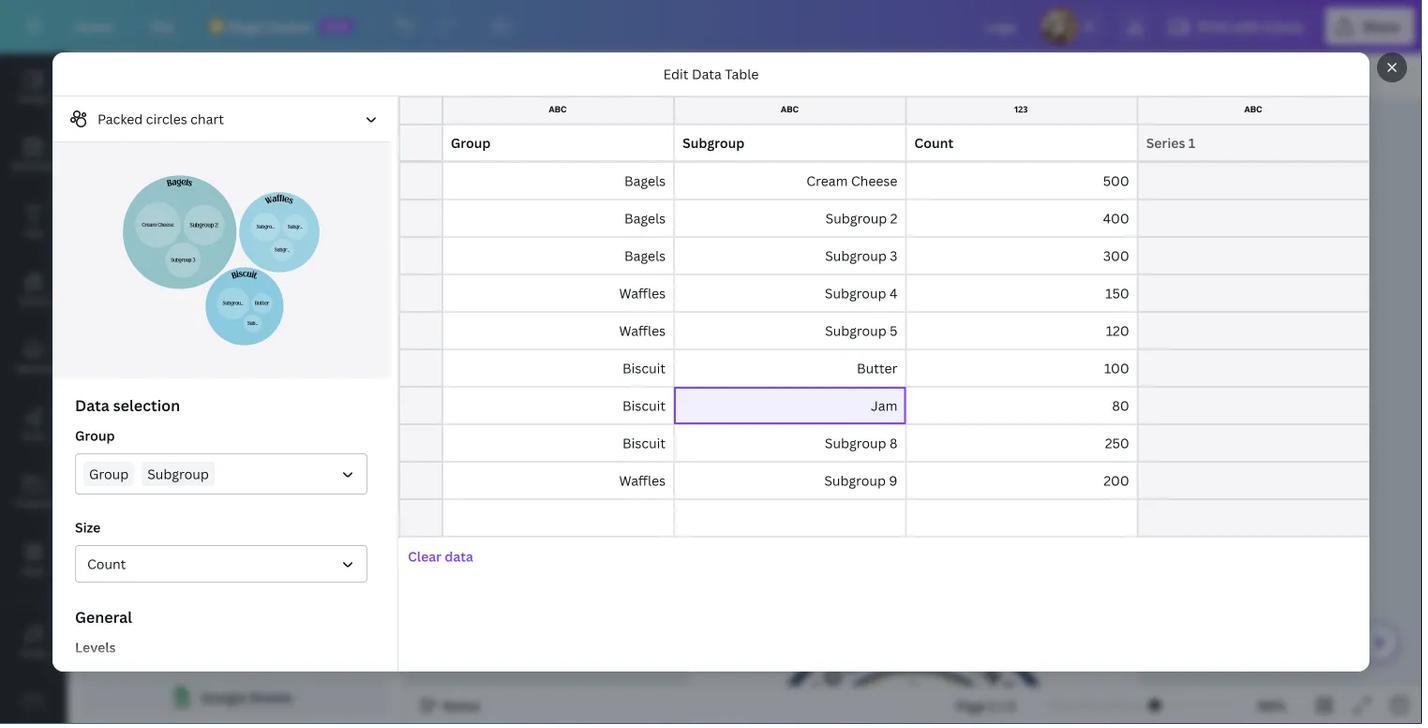 Task type: vqa. For each thing, say whether or not it's contained in the screenshot.
apps
yes



Task type: describe. For each thing, give the bounding box(es) containing it.
edit data table
[[664, 65, 759, 83]]

uploads
[[15, 362, 53, 375]]

text
[[24, 227, 43, 240]]

0 horizontal spatial 2
[[721, 525, 729, 543]]

group for size
[[75, 427, 115, 445]]

notes
[[443, 697, 481, 715]]

audio button
[[0, 609, 68, 676]]

Design title text field
[[970, 8, 1033, 45]]

subgroup
[[147, 466, 209, 483]]

add
[[83, 603, 105, 619]]

add data
[[83, 603, 133, 619]]

home link
[[60, 8, 128, 45]]

side panel tab list
[[0, 53, 68, 725]]

expand
[[189, 166, 237, 183]]

data inside dropdown button
[[107, 603, 133, 619]]

packed circles chart
[[98, 110, 224, 128]]

levels
[[75, 639, 116, 657]]

data button
[[83, 107, 225, 143]]

magic switch
[[228, 17, 312, 35]]

selection
[[113, 396, 180, 416]]

magic
[[228, 17, 266, 35]]

data for expand
[[240, 166, 269, 183]]

group for subgroup
[[89, 466, 129, 483]]

elements
[[12, 159, 55, 172]]

main menu bar
[[0, 0, 1423, 53]]

count
[[87, 556, 126, 573]]

projects
[[15, 497, 53, 510]]

Size button
[[75, 546, 368, 583]]

audio
[[20, 647, 47, 660]]

general
[[75, 608, 132, 628]]

clear data button
[[399, 538, 483, 576]]

canva assistant image
[[1368, 632, 1391, 655]]

design button
[[0, 53, 68, 121]]

google
[[201, 689, 246, 707]]

-
[[732, 525, 737, 543]]

studios
[[808, 264, 1020, 348]]

Page title text field
[[740, 525, 809, 543]]

notes button
[[413, 691, 488, 721]]

2 inside button
[[1008, 697, 1016, 715]]

page for page 2 -
[[688, 525, 718, 543]]

upload
[[209, 644, 256, 662]]

sheets
[[249, 689, 293, 707]]

show pages image
[[869, 674, 959, 689]]

upload csv
[[209, 644, 285, 662]]

design
[[18, 92, 49, 105]]

table
[[725, 65, 759, 83]]



Task type: locate. For each thing, give the bounding box(es) containing it.
0 horizontal spatial page
[[688, 525, 718, 543]]

/
[[1000, 697, 1005, 715]]

upload csv button
[[83, 634, 389, 671]]

page left 1
[[956, 697, 987, 715]]

page inside page 1 / 2 button
[[956, 697, 987, 715]]

size
[[75, 519, 101, 537]]

1 vertical spatial page
[[956, 697, 987, 715]]

packed
[[98, 110, 143, 128]]

toro
[[844, 206, 984, 291]]

add data button
[[75, 593, 397, 630]]

text button
[[0, 188, 68, 256]]

data right 'edit'
[[692, 65, 722, 83]]

clear data
[[408, 548, 474, 566]]

data right the add
[[107, 603, 133, 619]]

0 horizontal spatial data
[[240, 166, 269, 183]]

group
[[738, 61, 838, 91]]

2 right /
[[1008, 697, 1016, 715]]

Select chart type button
[[60, 104, 383, 134]]

table
[[272, 166, 305, 183]]

data left selection
[[75, 396, 110, 416]]

group
[[75, 427, 115, 445], [89, 466, 129, 483]]

data for clear
[[445, 548, 474, 566]]

apps
[[22, 565, 45, 577]]

apps button
[[0, 526, 68, 594]]

page 1 / 2 button
[[949, 691, 1023, 721]]

expand data table
[[189, 166, 305, 183]]

page 1 / 2
[[956, 697, 1016, 715]]

circles
[[146, 110, 187, 128]]

data
[[692, 65, 722, 83], [138, 116, 169, 134], [75, 396, 110, 416], [107, 603, 133, 619]]

uploads button
[[0, 324, 68, 391]]

edit
[[664, 65, 689, 83]]

new
[[325, 20, 349, 32]]

draw
[[22, 429, 46, 442]]

data left the table
[[240, 166, 269, 183]]

1 vertical spatial 2
[[1008, 697, 1016, 715]]

1 horizontal spatial data
[[445, 548, 474, 566]]

Edit value text field
[[442, 125, 674, 162], [906, 125, 1138, 162], [1138, 125, 1370, 162], [442, 162, 674, 200], [906, 162, 1138, 200], [442, 200, 674, 237], [674, 200, 906, 237], [906, 200, 1138, 237], [166, 233, 249, 270], [249, 233, 331, 270], [442, 237, 674, 275], [906, 237, 1138, 275], [1138, 237, 1370, 275], [83, 270, 166, 308], [331, 270, 414, 308], [906, 275, 1138, 312], [83, 308, 166, 345], [331, 308, 414, 345], [442, 312, 674, 350], [674, 312, 906, 350], [906, 312, 1138, 350], [1138, 312, 1370, 350], [166, 345, 249, 383], [249, 345, 331, 383], [674, 350, 906, 387], [906, 350, 1138, 387], [249, 383, 331, 420], [442, 387, 674, 425], [674, 387, 906, 425], [906, 387, 1138, 425], [1138, 387, 1370, 425], [83, 420, 166, 458], [166, 420, 249, 458], [906, 425, 1138, 462], [1138, 425, 1370, 462], [83, 458, 166, 495], [166, 458, 249, 495], [442, 462, 674, 500], [674, 462, 906, 500], [1138, 462, 1370, 500], [166, 495, 249, 533], [442, 500, 674, 537], [906, 500, 1138, 537], [1138, 500, 1370, 537], [83, 570, 166, 608], [249, 570, 331, 608], [331, 570, 414, 608]]

expand data table button
[[79, 156, 393, 193]]

data selection
[[75, 396, 180, 416]]

data inside button
[[138, 116, 169, 134]]

brand
[[20, 294, 48, 307]]

google sheets button
[[83, 679, 389, 716]]

0 vertical spatial group
[[75, 427, 115, 445]]

home
[[75, 17, 113, 35]]

data right clear at the left of page
[[445, 548, 474, 566]]

2
[[721, 525, 729, 543], [1008, 697, 1016, 715]]

page 2 -
[[688, 525, 740, 543]]

clear
[[408, 548, 442, 566]]

switch
[[269, 17, 312, 35]]

page for page 1 / 2
[[956, 697, 987, 715]]

page
[[688, 525, 718, 543], [956, 697, 987, 715]]

0 vertical spatial data
[[240, 166, 269, 183]]

csv
[[259, 644, 285, 662]]

elements button
[[0, 121, 68, 188]]

1 horizontal spatial 2
[[1008, 697, 1016, 715]]

0 vertical spatial page
[[688, 525, 718, 543]]

draw button
[[0, 391, 68, 459]]

data left chart
[[138, 116, 169, 134]]

brand button
[[0, 256, 68, 324]]

group down data selection
[[75, 427, 115, 445]]

Levels text field
[[113, 667, 330, 702]]

google sheets
[[201, 689, 293, 707]]

chart
[[190, 110, 224, 128]]

0 vertical spatial 2
[[721, 525, 729, 543]]

1 vertical spatial group
[[89, 466, 129, 483]]

2 left -
[[721, 525, 729, 543]]

group up size
[[89, 466, 129, 483]]

projects button
[[0, 459, 68, 526]]

1
[[990, 697, 997, 715]]

1 horizontal spatial page
[[956, 697, 987, 715]]

data
[[240, 166, 269, 183], [445, 548, 474, 566]]

1 vertical spatial data
[[445, 548, 474, 566]]

page left -
[[688, 525, 718, 543]]

Edit value text field
[[674, 125, 906, 162], [674, 162, 906, 200], [1138, 162, 1370, 200], [1138, 200, 1370, 237], [83, 233, 166, 270], [331, 233, 414, 270], [674, 237, 906, 275], [166, 270, 249, 308], [249, 270, 331, 308], [442, 275, 674, 312], [674, 275, 906, 312], [1138, 275, 1370, 312], [166, 308, 249, 345], [249, 308, 331, 345], [83, 345, 166, 383], [331, 345, 414, 383], [442, 350, 674, 387], [1138, 350, 1370, 387], [83, 383, 166, 420], [166, 383, 249, 420], [331, 383, 414, 420], [249, 420, 331, 458], [331, 420, 414, 458], [442, 425, 674, 462], [674, 425, 906, 462], [249, 458, 331, 495], [331, 458, 414, 495], [906, 462, 1138, 500], [83, 495, 166, 533], [249, 495, 331, 533], [331, 495, 414, 533], [674, 500, 906, 537], [83, 533, 166, 570], [166, 533, 249, 570], [249, 533, 331, 570], [331, 533, 414, 570], [166, 570, 249, 608]]



